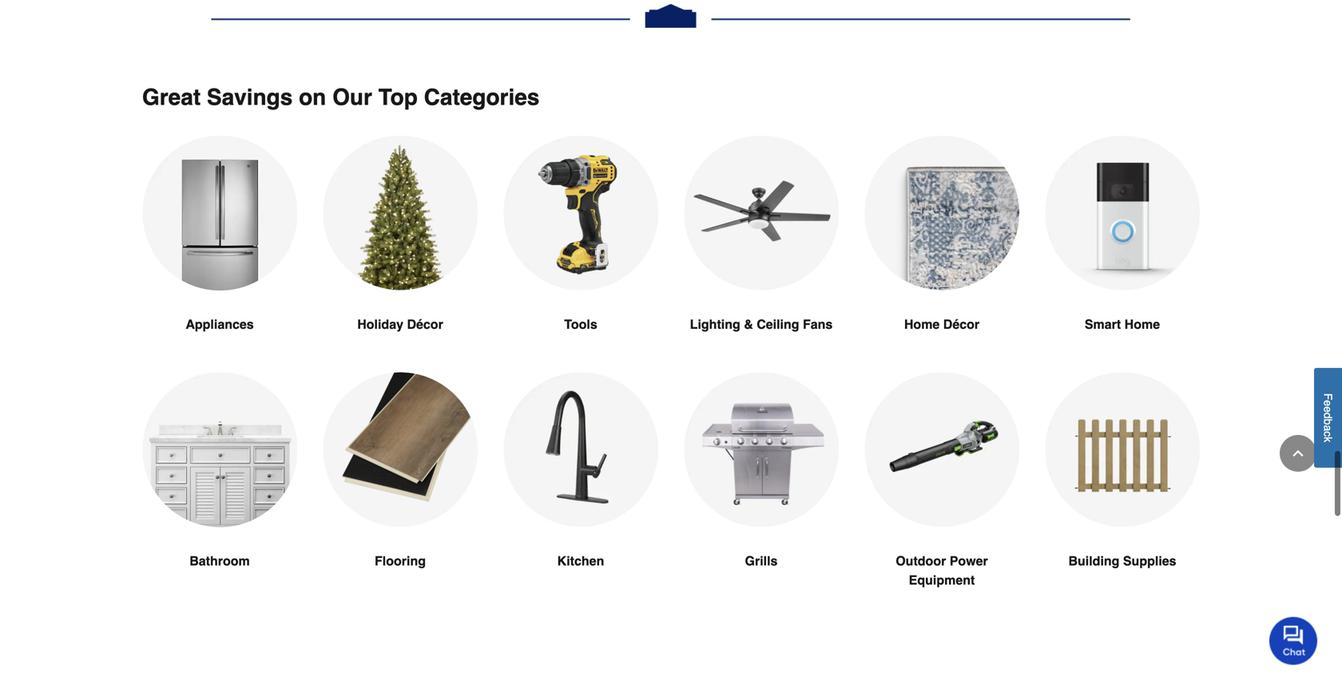 Task type: describe. For each thing, give the bounding box(es) containing it.
on
[[299, 85, 326, 110]]

a black and silver ring video doorbell. image
[[1045, 136, 1200, 290]]

f e e d b a c k
[[1322, 394, 1335, 443]]

a stainless steel char-broil four-burner liquid propane gas grill with a side burner. image
[[684, 373, 839, 527]]

building
[[1069, 554, 1120, 569]]

our
[[333, 85, 372, 110]]

building supplies link
[[1045, 373, 1200, 610]]

savings
[[207, 85, 293, 110]]

d
[[1322, 413, 1335, 419]]

grills link
[[684, 373, 839, 610]]

a black single-handle pull-down kitchen faucet. image
[[504, 373, 659, 527]]

a section of pressure treated wood picket fence. image
[[1045, 373, 1200, 527]]

&
[[744, 317, 753, 332]]

appliances
[[186, 317, 254, 332]]

lighting & ceiling fans link
[[684, 136, 839, 373]]

holiday
[[357, 317, 404, 332]]

home décor link
[[865, 136, 1020, 373]]

categories
[[424, 85, 540, 110]]

chevron up image
[[1291, 446, 1307, 462]]

2 home from the left
[[1125, 317, 1161, 332]]

décor for home décor
[[944, 317, 980, 332]]

k
[[1322, 438, 1335, 443]]

holiday décor link
[[323, 136, 478, 373]]

décor for holiday décor
[[407, 317, 443, 332]]

building supplies
[[1069, 554, 1177, 569]]

supplies
[[1124, 554, 1177, 569]]

kitchen link
[[504, 373, 659, 610]]

outdoor power equipment link
[[865, 373, 1020, 629]]

outdoor
[[896, 554, 947, 569]]

page divider image
[[142, 0, 1200, 37]]

f e e d b a c k button
[[1315, 369, 1343, 468]]

a yellow and black dewalt power drill. image
[[504, 136, 659, 290]]

bathroom link
[[142, 373, 297, 610]]



Task type: locate. For each thing, give the bounding box(es) containing it.
tools
[[564, 317, 598, 332]]

top
[[379, 85, 418, 110]]

two planks of vinyl flooring in different shades of brown. image
[[323, 373, 478, 527]]

outdoor power equipment
[[896, 554, 988, 588]]

f
[[1322, 394, 1335, 401]]

flooring link
[[323, 373, 478, 610]]

lighting & ceiling fans
[[690, 317, 833, 332]]

0 horizontal spatial home
[[905, 317, 940, 332]]

home décor
[[905, 317, 980, 332]]

2 e from the top
[[1322, 407, 1335, 413]]

chat invite button image
[[1270, 617, 1319, 666]]

home
[[905, 317, 940, 332], [1125, 317, 1161, 332]]

great
[[142, 85, 201, 110]]

appliances link
[[142, 136, 297, 373]]

1 décor from the left
[[407, 317, 443, 332]]

holiday décor
[[357, 317, 443, 332]]

fans
[[803, 317, 833, 332]]

smart
[[1085, 317, 1122, 332]]

tools link
[[504, 136, 659, 373]]

scroll to top element
[[1280, 436, 1317, 472]]

a
[[1322, 426, 1335, 432]]

bathroom
[[190, 554, 250, 569]]

décor
[[407, 317, 443, 332], [944, 317, 980, 332]]

lighting
[[690, 317, 741, 332]]

e
[[1322, 401, 1335, 407], [1322, 407, 1335, 413]]

b
[[1322, 419, 1335, 426]]

grills
[[745, 554, 778, 569]]

c
[[1322, 432, 1335, 438]]

kitchen
[[558, 554, 604, 569]]

e up 'd' on the bottom of the page
[[1322, 401, 1335, 407]]

e up b
[[1322, 407, 1335, 413]]

1 e from the top
[[1322, 401, 1335, 407]]

a stainless steel g e profile french door refrigerator with an ice maker in the door. image
[[142, 136, 297, 291]]

ceiling
[[757, 317, 800, 332]]

great savings on our top categories
[[142, 85, 540, 110]]

a gray low-profile 5-blade ceiling fan. image
[[684, 136, 839, 290]]

smart home link
[[1045, 136, 1200, 373]]

0 horizontal spatial décor
[[407, 317, 443, 332]]

flooring
[[375, 554, 426, 569]]

a white 2-door bathroom vanity with a white top and chrome faucet. image
[[142, 373, 297, 528]]

power
[[950, 554, 988, 569]]

1 horizontal spatial home
[[1125, 317, 1161, 332]]

1 horizontal spatial décor
[[944, 317, 980, 332]]

a pre-lit artificial christmas tree with white lights. image
[[323, 136, 478, 290]]

a blue and beige area rug. image
[[865, 136, 1020, 290]]

a gray, green and black ego cordless leaf blower. image
[[865, 373, 1020, 527]]

smart home
[[1085, 317, 1161, 332]]

equipment
[[909, 573, 975, 588]]

1 home from the left
[[905, 317, 940, 332]]

2 décor from the left
[[944, 317, 980, 332]]



Task type: vqa. For each thing, say whether or not it's contained in the screenshot.
&
yes



